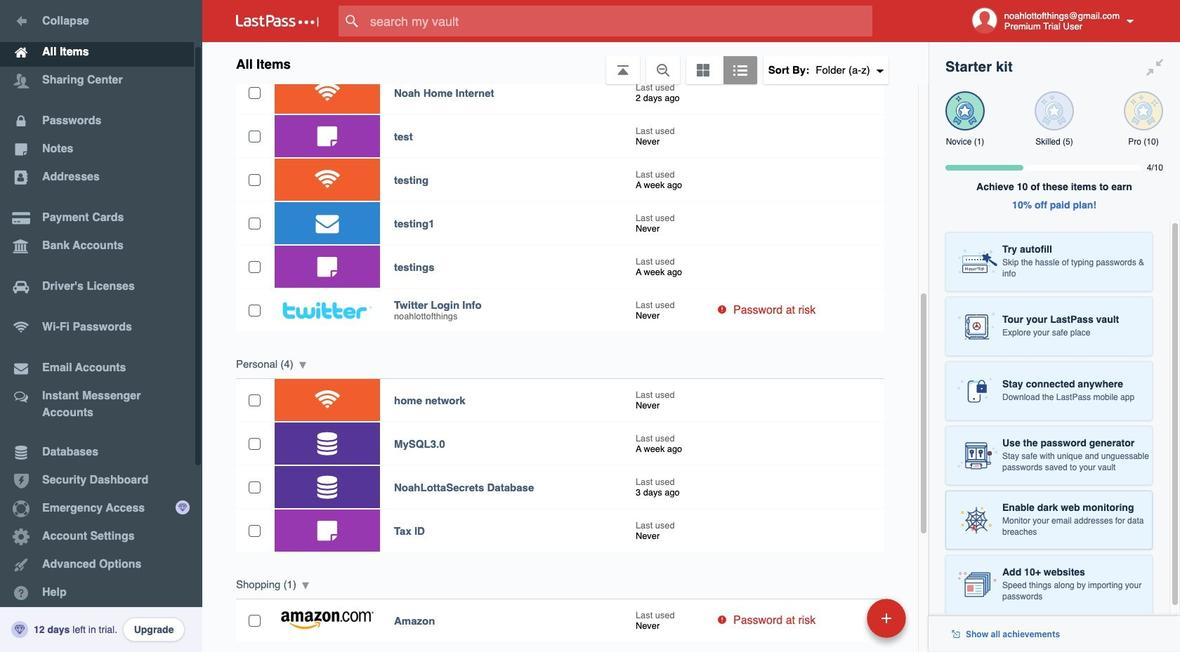 Task type: locate. For each thing, give the bounding box(es) containing it.
main navigation navigation
[[0, 0, 202, 653]]

Search search field
[[339, 6, 900, 37]]

lastpass image
[[236, 15, 319, 27]]

new item navigation
[[770, 595, 915, 653]]



Task type: describe. For each thing, give the bounding box(es) containing it.
new item element
[[770, 599, 911, 639]]

vault options navigation
[[202, 42, 929, 84]]

search my vault text field
[[339, 6, 900, 37]]



